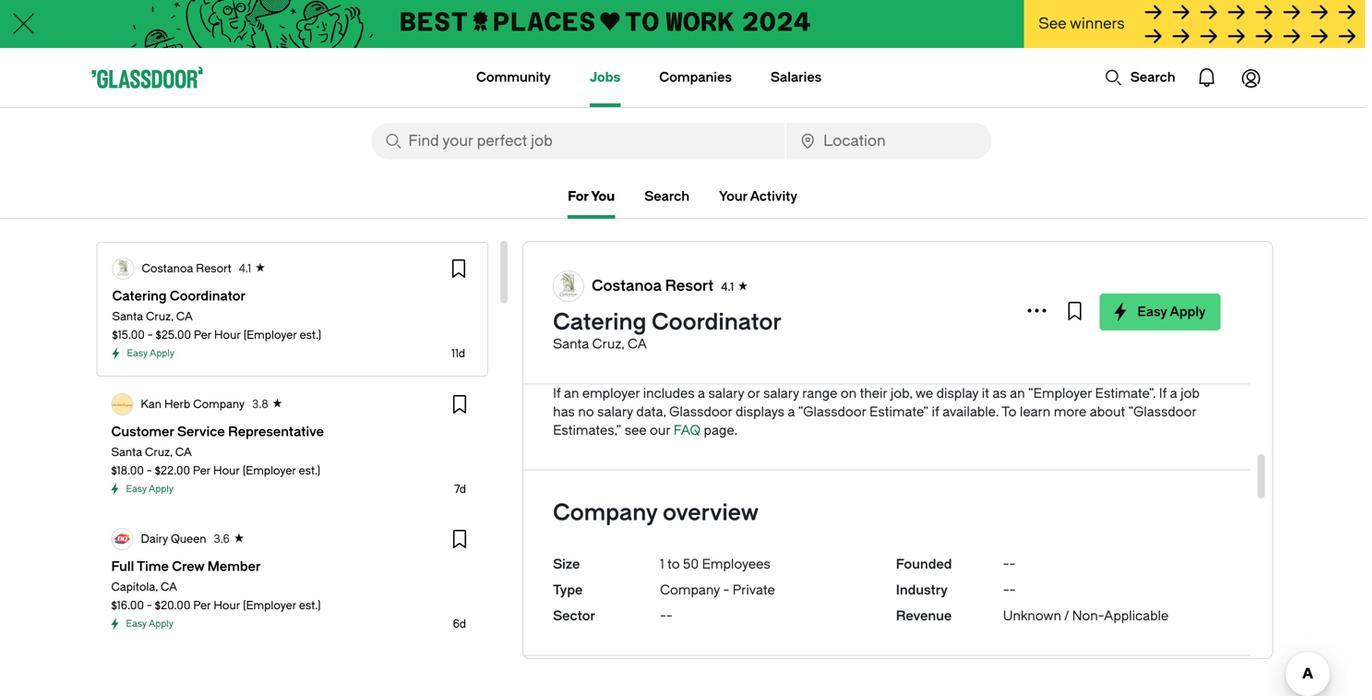 Task type: describe. For each thing, give the bounding box(es) containing it.
salary left or
[[709, 386, 744, 401]]

to
[[668, 557, 680, 572]]

$18.00
[[111, 464, 144, 477]]

apply for 11d
[[150, 348, 174, 359]]

ca inside capitola, ca $16.00 - $20.00 per hour (employer est.)
[[161, 581, 177, 594]]

their
[[860, 386, 888, 401]]

50
[[683, 557, 699, 572]]

$15.00
[[112, 329, 145, 342]]

company - private
[[660, 583, 775, 598]]

none field 'search keyword'
[[372, 123, 785, 160]]

for
[[568, 189, 589, 204]]

search inside button
[[1131, 70, 1176, 85]]

employer inside the if an employer includes a salary or salary range on their job, we display it as an "employer estimate".  if a job has no salary data, glassdoor displays a "glassdoor estimate" if available.  to learn more about "glassdoor estimates," see our
[[582, 386, 640, 401]]

1
[[660, 557, 664, 572]]

$22.00
[[155, 464, 190, 477]]

for you link
[[568, 186, 615, 208]]

catering
[[553, 309, 647, 335]]

per for $15.00 - $25.00
[[194, 329, 211, 342]]

displays
[[736, 404, 785, 420]]

revenue
[[896, 608, 952, 624]]

dairy queen
[[141, 533, 206, 546]]

estimate
[[774, 231, 869, 257]]

4.1 for costanoa resort logo to the right
[[721, 281, 734, 294]]

provided
[[617, 273, 663, 286]]

coordinator
[[652, 309, 782, 335]]

industry
[[896, 583, 948, 598]]

easy inside button
[[1138, 304, 1167, 319]]

(est.)
[[659, 331, 688, 347]]

est.) for santa cruz, ca $18.00 - $22.00 per hour (employer est.)
[[299, 464, 321, 477]]

see
[[1039, 15, 1067, 32]]

has
[[553, 404, 575, 420]]

catering coordinator santa cruz, ca
[[553, 309, 782, 352]]

your activity link
[[719, 186, 798, 208]]

jobs link
[[590, 48, 621, 107]]

range
[[803, 386, 838, 401]]

size
[[553, 557, 580, 572]]

santa for santa cruz, ca $15.00 - $25.00 per hour (employer est.)
[[112, 310, 143, 323]]

on
[[841, 386, 857, 401]]

easy apply for 7d
[[126, 484, 173, 494]]

easy apply for 6d
[[126, 619, 173, 629]]

to
[[1002, 404, 1017, 420]]

community link
[[476, 48, 551, 107]]

herb
[[164, 398, 190, 411]]

costanoa resort inside jobs list 'element'
[[142, 262, 231, 275]]

santa inside catering coordinator santa cruz, ca
[[553, 337, 589, 352]]

job
[[1181, 386, 1200, 401]]

none field search location
[[787, 123, 992, 160]]

faq
[[674, 423, 701, 438]]

see
[[625, 423, 647, 438]]

learn
[[1020, 404, 1051, 420]]

3.8
[[252, 398, 268, 411]]

$20.00 inside capitola, ca $16.00 - $20.00 per hour (employer est.)
[[155, 599, 191, 612]]

2 horizontal spatial a
[[1170, 386, 1178, 401]]

salary right or
[[764, 386, 799, 401]]

if an employer includes a salary or salary range on their job, we display it as an "employer estimate".  if a job has no salary data, glassdoor displays a "glassdoor estimate" if available.  to learn more about "glassdoor estimates," see our
[[553, 386, 1200, 438]]

1 an from the left
[[564, 386, 579, 401]]

hour inside capitola, ca $16.00 - $20.00 per hour (employer est.)
[[214, 599, 240, 612]]

founded
[[896, 557, 952, 572]]

7d
[[454, 483, 466, 496]]

easy for 11d
[[127, 348, 148, 359]]

or
[[748, 386, 760, 401]]

it
[[982, 386, 990, 401]]

estimate"
[[870, 404, 929, 420]]

dairy queen logo image
[[112, 529, 132, 549]]

6d
[[453, 618, 466, 631]]

salaries link
[[771, 48, 822, 107]]

activity
[[750, 189, 798, 204]]

apply inside button
[[1170, 304, 1206, 319]]

-- for industry
[[1003, 583, 1016, 598]]

company for company overview
[[553, 500, 658, 526]]

company overview
[[553, 500, 759, 526]]

1 vertical spatial search
[[645, 189, 690, 204]]

easy apply for 11d
[[127, 348, 174, 359]]

/
[[1065, 608, 1069, 624]]

1 vertical spatial costanoa
[[592, 277, 662, 295]]

company inside jobs list 'element'
[[193, 398, 245, 411]]

1 horizontal spatial costanoa resort logo image
[[554, 271, 584, 301]]

by
[[666, 273, 678, 286]]

"employer
[[1028, 386, 1092, 401]]

base
[[647, 231, 699, 257]]

resort for costanoa resort logo in the jobs list 'element'
[[196, 262, 231, 275]]

type
[[553, 583, 583, 598]]

company for company - private
[[660, 583, 720, 598]]

kan
[[141, 398, 162, 411]]

santa cruz, ca $18.00 - $22.00 per hour (employer est.)
[[111, 446, 321, 477]]

0 horizontal spatial a
[[698, 386, 705, 401]]

0 vertical spatial employer
[[681, 273, 730, 286]]

our
[[650, 423, 671, 438]]

easy apply inside button
[[1138, 304, 1206, 319]]

easy apply button
[[1100, 294, 1221, 331]]

santa cruz, ca $15.00 - $25.00 per hour (employer est.)
[[112, 310, 321, 342]]

/hr
[[639, 331, 656, 347]]

per inside capitola, ca $16.00 - $20.00 per hour (employer est.)
[[193, 599, 211, 612]]

(employer inside capitola, ca $16.00 - $20.00 per hour (employer est.)
[[243, 599, 296, 612]]

capitola,
[[111, 581, 158, 594]]

includes
[[643, 386, 695, 401]]

4.1 for costanoa resort logo in the jobs list 'element'
[[239, 262, 251, 275]]

1 vertical spatial costanoa resort
[[592, 277, 714, 295]]

see winners link
[[1024, 0, 1365, 50]]

dairy
[[141, 533, 168, 546]]

unknown / non-applicable
[[1003, 608, 1169, 624]]

estimates,"
[[553, 423, 622, 438]]

for you
[[568, 189, 615, 204]]

estimate provided by employer
[[568, 273, 730, 286]]

cruz, for santa cruz, ca $18.00 - $22.00 per hour (employer est.)
[[145, 446, 173, 459]]

your activity
[[719, 189, 798, 204]]

winners
[[1070, 15, 1125, 32]]

2 "glassdoor from the left
[[1129, 404, 1197, 420]]

- inside capitola, ca $16.00 - $20.00 per hour (employer est.)
[[147, 599, 152, 612]]

cruz, for santa cruz, ca $15.00 - $25.00 per hour (employer est.)
[[146, 310, 173, 323]]

data,
[[636, 404, 666, 420]]

costanoa inside jobs list 'element'
[[142, 262, 193, 275]]

average base salary estimate
[[553, 231, 869, 257]]



Task type: vqa. For each thing, say whether or not it's contained in the screenshot.


Task type: locate. For each thing, give the bounding box(es) containing it.
$25.00
[[156, 329, 191, 342]]

if
[[932, 404, 939, 420]]

0 vertical spatial costanoa resort
[[142, 262, 231, 275]]

per inside "santa cruz, ca $15.00 - $25.00 per hour (employer est.)"
[[194, 329, 211, 342]]

ca inside "santa cruz, ca $15.00 - $25.00 per hour (employer est.)"
[[176, 310, 193, 323]]

1 vertical spatial est.)
[[299, 464, 321, 477]]

lottie animation container image
[[403, 48, 477, 105], [403, 48, 477, 105], [1229, 55, 1274, 100], [1105, 68, 1123, 87], [1105, 68, 1123, 87]]

cruz, inside santa cruz, ca $18.00 - $22.00 per hour (employer est.)
[[145, 446, 173, 459]]

Search location field
[[787, 123, 992, 160]]

1 to 50 employees
[[660, 557, 771, 572]]

santa inside "santa cruz, ca $15.00 - $25.00 per hour (employer est.)"
[[112, 310, 143, 323]]

ca left (est.)
[[628, 337, 647, 352]]

$20.00 left /hr
[[553, 324, 637, 355]]

private
[[733, 583, 775, 598]]

per for $18.00 - $22.00
[[193, 464, 211, 477]]

0 vertical spatial --
[[1003, 557, 1016, 572]]

available.
[[943, 404, 999, 420]]

- inside "santa cruz, ca $15.00 - $25.00 per hour (employer est.)"
[[148, 329, 153, 342]]

easy apply down $16.00
[[126, 619, 173, 629]]

-
[[148, 329, 153, 342], [147, 464, 152, 477], [1003, 557, 1010, 572], [1010, 557, 1016, 572], [723, 583, 730, 598], [1003, 583, 1010, 598], [1010, 583, 1016, 598], [147, 599, 152, 612], [660, 608, 666, 624], [666, 608, 673, 624]]

0 horizontal spatial employer
[[582, 386, 640, 401]]

about
[[1090, 404, 1126, 420]]

2 vertical spatial est.)
[[299, 599, 321, 612]]

cruz, inside catering coordinator santa cruz, ca
[[592, 337, 625, 352]]

easy down $18.00
[[126, 484, 147, 494]]

0 horizontal spatial costanoa
[[142, 262, 193, 275]]

est.) for santa cruz, ca $15.00 - $25.00 per hour (employer est.)
[[300, 329, 321, 342]]

4.1
[[239, 262, 251, 275], [721, 281, 734, 294]]

costanoa resort logo image up $15.00 on the top of the page
[[113, 259, 133, 279]]

resort
[[196, 262, 231, 275], [665, 277, 714, 295]]

ca
[[176, 310, 193, 323], [628, 337, 647, 352], [175, 446, 192, 459], [161, 581, 177, 594]]

faq page.
[[674, 423, 738, 438]]

ca inside catering coordinator santa cruz, ca
[[628, 337, 647, 352]]

queen
[[171, 533, 206, 546]]

resort for costanoa resort logo to the right
[[665, 277, 714, 295]]

2 vertical spatial hour
[[214, 599, 240, 612]]

1 per from the top
[[194, 329, 211, 342]]

a left job
[[1170, 386, 1178, 401]]

0 vertical spatial costanoa
[[142, 262, 193, 275]]

santa inside santa cruz, ca $18.00 - $22.00 per hour (employer est.)
[[111, 446, 142, 459]]

1 vertical spatial company
[[553, 500, 658, 526]]

0 horizontal spatial "glassdoor
[[798, 404, 867, 420]]

(employer inside "santa cruz, ca $15.00 - $25.00 per hour (employer est.)"
[[244, 329, 297, 342]]

3.6
[[214, 533, 230, 546]]

lottie animation container image
[[1185, 55, 1229, 100], [1185, 55, 1229, 100], [1229, 55, 1274, 100]]

applicable
[[1104, 608, 1169, 624]]

0 horizontal spatial costanoa resort logo image
[[113, 259, 133, 279]]

costanoa
[[142, 262, 193, 275], [592, 277, 662, 295]]

if up has
[[553, 386, 561, 401]]

unknown
[[1003, 608, 1062, 624]]

glassdoor
[[670, 404, 733, 420]]

if
[[553, 386, 561, 401], [1159, 386, 1167, 401]]

2 hour from the top
[[213, 464, 240, 477]]

cruz, up $25.00
[[146, 310, 173, 323]]

0 vertical spatial search
[[1131, 70, 1176, 85]]

0 horizontal spatial company
[[193, 398, 245, 411]]

1 horizontal spatial none field
[[787, 123, 992, 160]]

salary up see
[[597, 404, 633, 420]]

cruz,
[[146, 310, 173, 323], [592, 337, 625, 352], [145, 446, 173, 459]]

0 vertical spatial est.)
[[300, 329, 321, 342]]

community
[[476, 70, 551, 85]]

easy up estimate". on the right
[[1138, 304, 1167, 319]]

2 horizontal spatial company
[[660, 583, 720, 598]]

(employer for santa cruz, ca $18.00 - $22.00 per hour (employer est.)
[[243, 464, 296, 477]]

see winners
[[1039, 15, 1125, 32]]

0 vertical spatial 4.1
[[239, 262, 251, 275]]

search link
[[645, 186, 690, 208]]

4.1 up the coordinator
[[721, 281, 734, 294]]

1 horizontal spatial search
[[1131, 70, 1176, 85]]

ca inside santa cruz, ca $18.00 - $22.00 per hour (employer est.)
[[175, 446, 192, 459]]

santa up $15.00 on the top of the page
[[112, 310, 143, 323]]

-- for founded
[[1003, 557, 1016, 572]]

santa up $18.00
[[111, 446, 142, 459]]

more
[[1054, 404, 1087, 420]]

salary
[[704, 231, 769, 257], [709, 386, 744, 401], [764, 386, 799, 401], [597, 404, 633, 420]]

0 horizontal spatial if
[[553, 386, 561, 401]]

est.) inside "santa cruz, ca $15.00 - $25.00 per hour (employer est.)"
[[300, 329, 321, 342]]

we
[[916, 386, 934, 401]]

2 vertical spatial cruz,
[[145, 446, 173, 459]]

est.)
[[300, 329, 321, 342], [299, 464, 321, 477], [299, 599, 321, 612]]

you
[[591, 189, 615, 204]]

(employer for santa cruz, ca $15.00 - $25.00 per hour (employer est.)
[[244, 329, 297, 342]]

per right $22.00
[[193, 464, 211, 477]]

search up base
[[645, 189, 690, 204]]

$20.00
[[553, 324, 637, 355], [155, 599, 191, 612]]

2 vertical spatial santa
[[111, 446, 142, 459]]

employer right by
[[681, 273, 730, 286]]

costanoa up $25.00
[[142, 262, 193, 275]]

a
[[698, 386, 705, 401], [1170, 386, 1178, 401], [788, 404, 795, 420]]

hour for $18.00 - $22.00
[[213, 464, 240, 477]]

company left 3.8
[[193, 398, 245, 411]]

1 horizontal spatial costanoa
[[592, 277, 662, 295]]

company down 50
[[660, 583, 720, 598]]

1 horizontal spatial $20.00
[[553, 324, 637, 355]]

apply up job
[[1170, 304, 1206, 319]]

1 horizontal spatial 4.1
[[721, 281, 734, 294]]

easy down $16.00
[[126, 619, 147, 629]]

capitola, ca $16.00 - $20.00 per hour (employer est.)
[[111, 581, 321, 612]]

1 vertical spatial santa
[[553, 337, 589, 352]]

easy apply down $18.00
[[126, 484, 173, 494]]

0 vertical spatial (employer
[[244, 329, 297, 342]]

hour inside santa cruz, ca $18.00 - $22.00 per hour (employer est.)
[[213, 464, 240, 477]]

per
[[194, 329, 211, 342], [193, 464, 211, 477], [193, 599, 211, 612]]

overview
[[663, 500, 759, 526]]

sector
[[553, 608, 595, 624]]

- inside santa cruz, ca $18.00 - $22.00 per hour (employer est.)
[[147, 464, 152, 477]]

2 vertical spatial company
[[660, 583, 720, 598]]

easy apply down $15.00 on the top of the page
[[127, 348, 174, 359]]

per inside santa cruz, ca $18.00 - $22.00 per hour (employer est.)
[[193, 464, 211, 477]]

easy for 7d
[[126, 484, 147, 494]]

1 vertical spatial (employer
[[243, 464, 296, 477]]

0 horizontal spatial $20.00
[[155, 599, 191, 612]]

$20.00 /hr (est.)
[[553, 324, 688, 355]]

cruz, inside "santa cruz, ca $15.00 - $25.00 per hour (employer est.)"
[[146, 310, 173, 323]]

0 vertical spatial per
[[194, 329, 211, 342]]

0 vertical spatial cruz,
[[146, 310, 173, 323]]

--
[[1003, 557, 1016, 572], [1003, 583, 1016, 598], [660, 608, 673, 624]]

3 hour from the top
[[214, 599, 240, 612]]

2 vertical spatial (employer
[[243, 599, 296, 612]]

4.1 inside jobs list 'element'
[[239, 262, 251, 275]]

ca right capitola,
[[161, 581, 177, 594]]

$16.00
[[111, 599, 144, 612]]

apply for 7d
[[149, 484, 173, 494]]

1 if from the left
[[553, 386, 561, 401]]

per right $25.00
[[194, 329, 211, 342]]

3 per from the top
[[193, 599, 211, 612]]

hour right $25.00
[[214, 329, 241, 342]]

display
[[937, 386, 979, 401]]

apply down $22.00
[[149, 484, 173, 494]]

page.
[[704, 423, 738, 438]]

resort inside jobs list 'element'
[[196, 262, 231, 275]]

2 if from the left
[[1159, 386, 1167, 401]]

1 horizontal spatial an
[[1010, 386, 1025, 401]]

non-
[[1072, 608, 1104, 624]]

0 horizontal spatial an
[[564, 386, 579, 401]]

average
[[553, 231, 642, 257]]

2 vertical spatial per
[[193, 599, 211, 612]]

0 vertical spatial resort
[[196, 262, 231, 275]]

no
[[578, 404, 594, 420]]

0 vertical spatial santa
[[112, 310, 143, 323]]

job,
[[891, 386, 913, 401]]

2 vertical spatial --
[[660, 608, 673, 624]]

1 horizontal spatial if
[[1159, 386, 1167, 401]]

an up has
[[564, 386, 579, 401]]

1 vertical spatial hour
[[213, 464, 240, 477]]

cruz, down catering
[[592, 337, 625, 352]]

0 horizontal spatial resort
[[196, 262, 231, 275]]

1 vertical spatial $20.00
[[155, 599, 191, 612]]

"glassdoor down job
[[1129, 404, 1197, 420]]

1 hour from the top
[[214, 329, 241, 342]]

0 horizontal spatial 4.1
[[239, 262, 251, 275]]

$20.00 down capitola,
[[155, 599, 191, 612]]

as
[[993, 386, 1007, 401]]

jobs
[[590, 70, 621, 85]]

2 none field from the left
[[787, 123, 992, 160]]

easy apply up job
[[1138, 304, 1206, 319]]

salary down your
[[704, 231, 769, 257]]

jobs list element
[[96, 241, 489, 696]]

-- for sector
[[660, 608, 673, 624]]

cruz, up $22.00
[[145, 446, 173, 459]]

employer
[[681, 273, 730, 286], [582, 386, 640, 401]]

company up the size
[[553, 500, 658, 526]]

1 vertical spatial employer
[[582, 386, 640, 401]]

None field
[[372, 123, 785, 160], [787, 123, 992, 160]]

1 vertical spatial cruz,
[[592, 337, 625, 352]]

employees
[[702, 557, 771, 572]]

0 vertical spatial company
[[193, 398, 245, 411]]

salaries
[[771, 70, 822, 85]]

costanoa resort logo image up catering
[[554, 271, 584, 301]]

costanoa up catering
[[592, 277, 662, 295]]

(employer inside santa cruz, ca $18.00 - $22.00 per hour (employer est.)
[[243, 464, 296, 477]]

hour inside "santa cruz, ca $15.00 - $25.00 per hour (employer est.)"
[[214, 329, 241, 342]]

hour for $15.00 - $25.00
[[214, 329, 241, 342]]

11d
[[452, 347, 465, 360]]

employer up no
[[582, 386, 640, 401]]

est.) inside santa cruz, ca $18.00 - $22.00 per hour (employer est.)
[[299, 464, 321, 477]]

"glassdoor down range
[[798, 404, 867, 420]]

costanoa resort down base
[[592, 277, 714, 295]]

0 vertical spatial $20.00
[[553, 324, 637, 355]]

0 horizontal spatial costanoa resort
[[142, 262, 231, 275]]

a right displays
[[788, 404, 795, 420]]

apply down capitola,
[[149, 619, 173, 629]]

costanoa resort logo image
[[113, 259, 133, 279], [554, 271, 584, 301]]

easy apply
[[1138, 304, 1206, 319], [127, 348, 174, 359], [126, 484, 173, 494], [126, 619, 173, 629]]

1 horizontal spatial employer
[[681, 273, 730, 286]]

1 vertical spatial --
[[1003, 583, 1016, 598]]

"glassdoor
[[798, 404, 867, 420], [1129, 404, 1197, 420]]

1 horizontal spatial resort
[[665, 277, 714, 295]]

apply for 6d
[[149, 619, 173, 629]]

apply down $25.00
[[150, 348, 174, 359]]

santa down catering
[[553, 337, 589, 352]]

est.) inside capitola, ca $16.00 - $20.00 per hour (employer est.)
[[299, 599, 321, 612]]

1 none field from the left
[[372, 123, 785, 160]]

1 vertical spatial 4.1
[[721, 281, 734, 294]]

costanoa resort
[[142, 262, 231, 275], [592, 277, 714, 295]]

search button
[[1096, 59, 1185, 96]]

if left job
[[1159, 386, 1167, 401]]

hour right $22.00
[[213, 464, 240, 477]]

estimate".
[[1095, 386, 1156, 401]]

easy down $15.00 on the top of the page
[[127, 348, 148, 359]]

ca up $25.00
[[176, 310, 193, 323]]

an right as
[[1010, 386, 1025, 401]]

1 horizontal spatial costanoa resort
[[592, 277, 714, 295]]

1 horizontal spatial a
[[788, 404, 795, 420]]

1 horizontal spatial "glassdoor
[[1129, 404, 1197, 420]]

1 "glassdoor from the left
[[798, 404, 867, 420]]

(employer
[[244, 329, 297, 342], [243, 464, 296, 477], [243, 599, 296, 612]]

costanoa resort up "santa cruz, ca $15.00 - $25.00 per hour (employer est.)"
[[142, 262, 231, 275]]

0 vertical spatial hour
[[214, 329, 241, 342]]

4.1 up "santa cruz, ca $15.00 - $25.00 per hour (employer est.)"
[[239, 262, 251, 275]]

per down queen
[[193, 599, 211, 612]]

1 vertical spatial per
[[193, 464, 211, 477]]

0 horizontal spatial none field
[[372, 123, 785, 160]]

apply
[[1170, 304, 1206, 319], [150, 348, 174, 359], [149, 484, 173, 494], [149, 619, 173, 629]]

resort down base
[[665, 277, 714, 295]]

ca up $22.00
[[175, 446, 192, 459]]

resort up "santa cruz, ca $15.00 - $25.00 per hour (employer est.)"
[[196, 262, 231, 275]]

easy for 6d
[[126, 619, 147, 629]]

Search keyword field
[[372, 123, 785, 160]]

estimate
[[568, 273, 615, 286]]

companies
[[659, 70, 732, 85]]

costanoa resort logo image inside jobs list 'element'
[[113, 259, 133, 279]]

santa for santa cruz, ca $18.00 - $22.00 per hour (employer est.)
[[111, 446, 142, 459]]

kan herb company logo image
[[112, 394, 132, 415]]

1 vertical spatial resort
[[665, 277, 714, 295]]

2 an from the left
[[1010, 386, 1025, 401]]

search down see winners link
[[1131, 70, 1176, 85]]

faq link
[[674, 423, 701, 438]]

your
[[719, 189, 748, 204]]

a up glassdoor
[[698, 386, 705, 401]]

1 horizontal spatial company
[[553, 500, 658, 526]]

hour down 3.6
[[214, 599, 240, 612]]

kan herb company
[[141, 398, 245, 411]]

0 horizontal spatial search
[[645, 189, 690, 204]]

2 per from the top
[[193, 464, 211, 477]]



